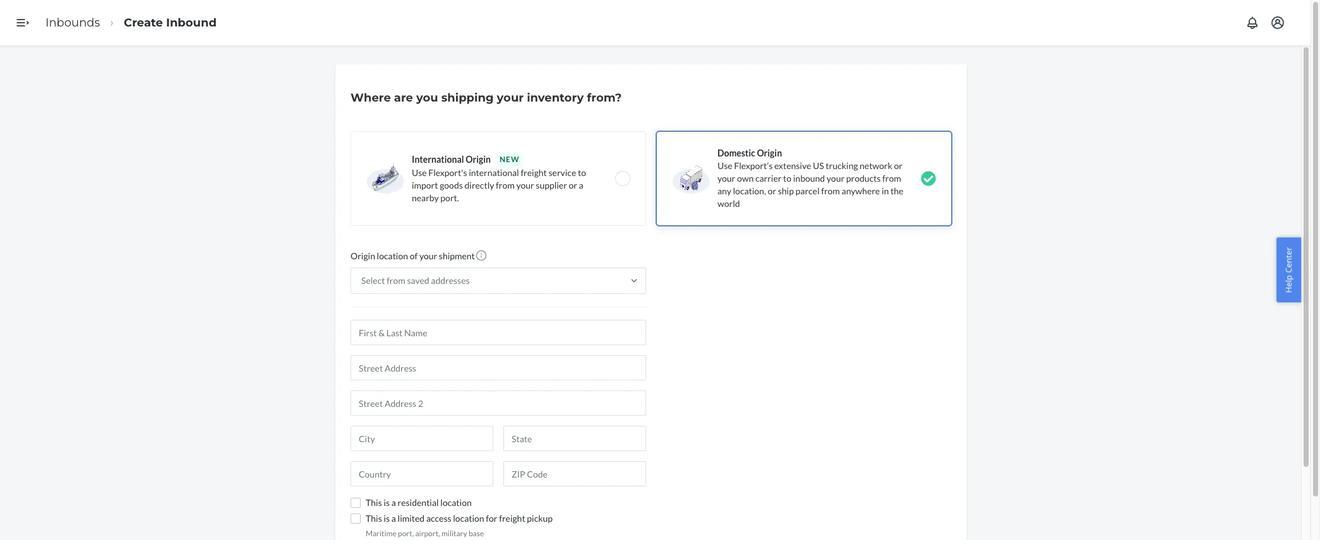 Task type: describe. For each thing, give the bounding box(es) containing it.
from?
[[587, 91, 622, 105]]

from right 'parcel'
[[821, 186, 840, 196]]

addresses
[[431, 275, 470, 286]]

pickup
[[527, 513, 553, 524]]

1 vertical spatial location
[[440, 498, 472, 508]]

1 horizontal spatial or
[[768, 186, 776, 196]]

ZIP Code text field
[[503, 462, 646, 487]]

open notifications image
[[1245, 15, 1260, 30]]

is for limited
[[384, 513, 390, 524]]

select from saved addresses
[[361, 275, 470, 286]]

are
[[394, 91, 413, 105]]

use inside use flexport's international freight service to import goods directly from your supplier or a nearby port.
[[412, 167, 427, 178]]

a for this is a residential location
[[391, 498, 396, 508]]

help center button
[[1277, 238, 1301, 303]]

breadcrumbs navigation
[[35, 4, 227, 41]]

help
[[1283, 275, 1294, 293]]

origin location of your shipment
[[351, 251, 475, 261]]

use flexport's international freight service to import goods directly from your supplier or a nearby port.
[[412, 167, 586, 203]]

this for this is a limited access location for freight pickup
[[366, 513, 382, 524]]

from inside use flexport's international freight service to import goods directly from your supplier or a nearby port.
[[496, 180, 515, 191]]

freight inside use flexport's international freight service to import goods directly from your supplier or a nearby port.
[[521, 167, 547, 178]]

for
[[486, 513, 497, 524]]

your inside use flexport's international freight service to import goods directly from your supplier or a nearby port.
[[516, 180, 534, 191]]

maritime
[[366, 529, 396, 539]]

this is a limited access location for freight pickup
[[366, 513, 553, 524]]

from up "the"
[[882, 173, 901, 184]]

limited
[[398, 513, 425, 524]]

your right shipping
[[497, 91, 524, 105]]

of
[[410, 251, 418, 261]]

Country text field
[[351, 462, 493, 487]]

Street Address 2 text field
[[351, 391, 646, 416]]

First & Last Name text field
[[351, 320, 646, 345]]

domestic
[[717, 148, 755, 159]]

State text field
[[503, 426, 646, 452]]

service
[[549, 167, 576, 178]]

new
[[500, 155, 519, 164]]

parcel
[[796, 186, 820, 196]]

your down trucking
[[827, 173, 844, 184]]

the
[[891, 186, 903, 196]]

base
[[469, 529, 484, 539]]

import
[[412, 180, 438, 191]]

international
[[412, 154, 464, 165]]

your up any
[[717, 173, 735, 184]]

create inbound
[[124, 16, 217, 29]]

origin for domestic
[[757, 148, 782, 159]]

world
[[717, 198, 740, 209]]

port,
[[398, 529, 414, 539]]

ship
[[778, 186, 794, 196]]

is for residential
[[384, 498, 390, 508]]

inbound
[[793, 173, 825, 184]]

or inside use flexport's international freight service to import goods directly from your supplier or a nearby port.
[[569, 180, 577, 191]]

inbound
[[166, 16, 217, 29]]



Task type: locate. For each thing, give the bounding box(es) containing it.
open account menu image
[[1270, 15, 1285, 30]]

1 vertical spatial this
[[366, 513, 382, 524]]

use
[[717, 160, 732, 171], [412, 167, 427, 178]]

to right service
[[578, 167, 586, 178]]

maritime port, airport, military base
[[366, 529, 484, 539]]

anywhere
[[842, 186, 880, 196]]

you
[[416, 91, 438, 105]]

from
[[882, 173, 901, 184], [496, 180, 515, 191], [821, 186, 840, 196], [387, 275, 405, 286]]

a left limited
[[391, 513, 396, 524]]

1 this from the top
[[366, 498, 382, 508]]

create
[[124, 16, 163, 29]]

location left of
[[377, 251, 408, 261]]

freight up supplier
[[521, 167, 547, 178]]

1 horizontal spatial use
[[717, 160, 732, 171]]

use inside domestic origin use flexport's extensive us trucking network or your own carrier to inbound your products from any location, or ship parcel from anywhere in the world
[[717, 160, 732, 171]]

this
[[366, 498, 382, 508], [366, 513, 382, 524]]

origin inside domestic origin use flexport's extensive us trucking network or your own carrier to inbound your products from any location, or ship parcel from anywhere in the world
[[757, 148, 782, 159]]

or
[[894, 160, 903, 171], [569, 180, 577, 191], [768, 186, 776, 196]]

0 vertical spatial this
[[366, 498, 382, 508]]

0 horizontal spatial to
[[578, 167, 586, 178]]

freight right for
[[499, 513, 525, 524]]

City text field
[[351, 426, 493, 452]]

help center
[[1283, 247, 1294, 293]]

shipping
[[441, 91, 494, 105]]

use down domestic
[[717, 160, 732, 171]]

your left supplier
[[516, 180, 534, 191]]

port.
[[440, 193, 459, 203]]

1 vertical spatial a
[[391, 498, 396, 508]]

is
[[384, 498, 390, 508], [384, 513, 390, 524]]

to
[[578, 167, 586, 178], [783, 173, 791, 184]]

a for this is a limited access location for freight pickup
[[391, 513, 396, 524]]

origin up the select
[[351, 251, 375, 261]]

use up import
[[412, 167, 427, 178]]

to inside use flexport's international freight service to import goods directly from your supplier or a nearby port.
[[578, 167, 586, 178]]

a right supplier
[[579, 180, 583, 191]]

domestic origin use flexport's extensive us trucking network or your own carrier to inbound your products from any location, or ship parcel from anywhere in the world
[[717, 148, 903, 209]]

from left saved
[[387, 275, 405, 286]]

us
[[813, 160, 824, 171]]

carrier
[[755, 173, 782, 184]]

goods
[[440, 180, 463, 191]]

a
[[579, 180, 583, 191], [391, 498, 396, 508], [391, 513, 396, 524]]

1 vertical spatial is
[[384, 513, 390, 524]]

location up this is a limited access location for freight pickup
[[440, 498, 472, 508]]

in
[[882, 186, 889, 196]]

0 horizontal spatial origin
[[351, 251, 375, 261]]

2 vertical spatial a
[[391, 513, 396, 524]]

shipment
[[439, 251, 475, 261]]

2 this from the top
[[366, 513, 382, 524]]

this for this is a residential location
[[366, 498, 382, 508]]

your right of
[[419, 251, 437, 261]]

0 vertical spatial freight
[[521, 167, 547, 178]]

extensive
[[774, 160, 811, 171]]

0 vertical spatial location
[[377, 251, 408, 261]]

or down service
[[569, 180, 577, 191]]

location,
[[733, 186, 766, 196]]

location
[[377, 251, 408, 261], [440, 498, 472, 508], [453, 513, 484, 524]]

1 is from the top
[[384, 498, 390, 508]]

0 vertical spatial a
[[579, 180, 583, 191]]

0 horizontal spatial or
[[569, 180, 577, 191]]

2 horizontal spatial or
[[894, 160, 903, 171]]

create inbound link
[[124, 16, 217, 29]]

open navigation image
[[15, 15, 30, 30]]

saved
[[407, 275, 429, 286]]

Street Address text field
[[351, 356, 646, 381]]

from down international
[[496, 180, 515, 191]]

any
[[717, 186, 731, 196]]

select
[[361, 275, 385, 286]]

0 horizontal spatial use
[[412, 167, 427, 178]]

None checkbox
[[351, 498, 361, 508], [351, 514, 361, 524], [351, 498, 361, 508], [351, 514, 361, 524]]

international origin
[[412, 154, 491, 165]]

1 vertical spatial freight
[[499, 513, 525, 524]]

products
[[846, 173, 881, 184]]

supplier
[[536, 180, 567, 191]]

2 vertical spatial location
[[453, 513, 484, 524]]

flexport's
[[734, 160, 773, 171]]

freight
[[521, 167, 547, 178], [499, 513, 525, 524]]

this is a residential location
[[366, 498, 472, 508]]

or down carrier in the top of the page
[[768, 186, 776, 196]]

a left residential
[[391, 498, 396, 508]]

network
[[860, 160, 892, 171]]

0 vertical spatial is
[[384, 498, 390, 508]]

airport,
[[415, 529, 440, 539]]

military
[[441, 529, 467, 539]]

check circle image
[[921, 171, 936, 186]]

where are you shipping your inventory from?
[[351, 91, 622, 105]]

international
[[469, 167, 519, 178]]

1 horizontal spatial origin
[[466, 154, 491, 165]]

or right network
[[894, 160, 903, 171]]

origin for international
[[466, 154, 491, 165]]

1 horizontal spatial to
[[783, 173, 791, 184]]

inbounds
[[45, 16, 100, 29]]

directly
[[465, 180, 494, 191]]

access
[[426, 513, 451, 524]]

origin up flexport's
[[757, 148, 782, 159]]

origin up international
[[466, 154, 491, 165]]

your
[[497, 91, 524, 105], [717, 173, 735, 184], [827, 173, 844, 184], [516, 180, 534, 191], [419, 251, 437, 261]]

inventory
[[527, 91, 584, 105]]

flexport's
[[428, 167, 467, 178]]

to inside domestic origin use flexport's extensive us trucking network or your own carrier to inbound your products from any location, or ship parcel from anywhere in the world
[[783, 173, 791, 184]]

where
[[351, 91, 391, 105]]

center
[[1283, 247, 1294, 273]]

a inside use flexport's international freight service to import goods directly from your supplier or a nearby port.
[[579, 180, 583, 191]]

to up ship
[[783, 173, 791, 184]]

nearby
[[412, 193, 439, 203]]

trucking
[[826, 160, 858, 171]]

location up base
[[453, 513, 484, 524]]

origin
[[757, 148, 782, 159], [466, 154, 491, 165], [351, 251, 375, 261]]

2 horizontal spatial origin
[[757, 148, 782, 159]]

inbounds link
[[45, 16, 100, 29]]

residential
[[398, 498, 439, 508]]

2 is from the top
[[384, 513, 390, 524]]

own
[[737, 173, 754, 184]]



Task type: vqa. For each thing, say whether or not it's contained in the screenshot.
service
yes



